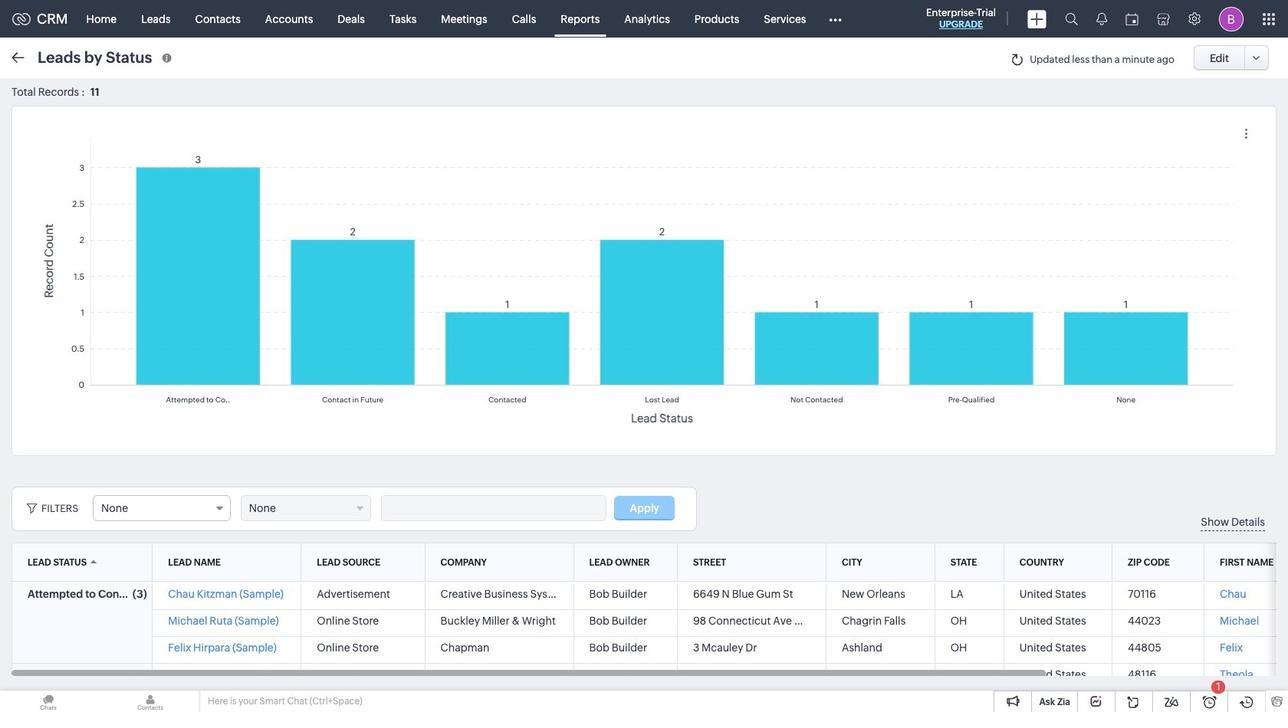 Task type: describe. For each thing, give the bounding box(es) containing it.
create menu image
[[1027, 10, 1047, 28]]

signals element
[[1087, 0, 1116, 38]]

logo image
[[12, 13, 31, 25]]

search image
[[1065, 12, 1078, 25]]

contacts image
[[102, 691, 199, 712]]

Other Modules field
[[818, 7, 851, 31]]

signals image
[[1096, 12, 1107, 25]]

search element
[[1056, 0, 1087, 38]]



Task type: locate. For each thing, give the bounding box(es) containing it.
None text field
[[382, 496, 605, 521]]

None field
[[93, 495, 231, 521], [241, 495, 371, 521], [93, 495, 231, 521], [241, 495, 371, 521]]

calendar image
[[1126, 13, 1139, 25]]

create menu element
[[1018, 0, 1056, 37]]

chats image
[[0, 691, 97, 712]]

profile image
[[1219, 7, 1244, 31]]

profile element
[[1210, 0, 1253, 37]]



Task type: vqa. For each thing, say whether or not it's contained in the screenshot.
Mar 8, 2024 11:00 AM's Mar
no



